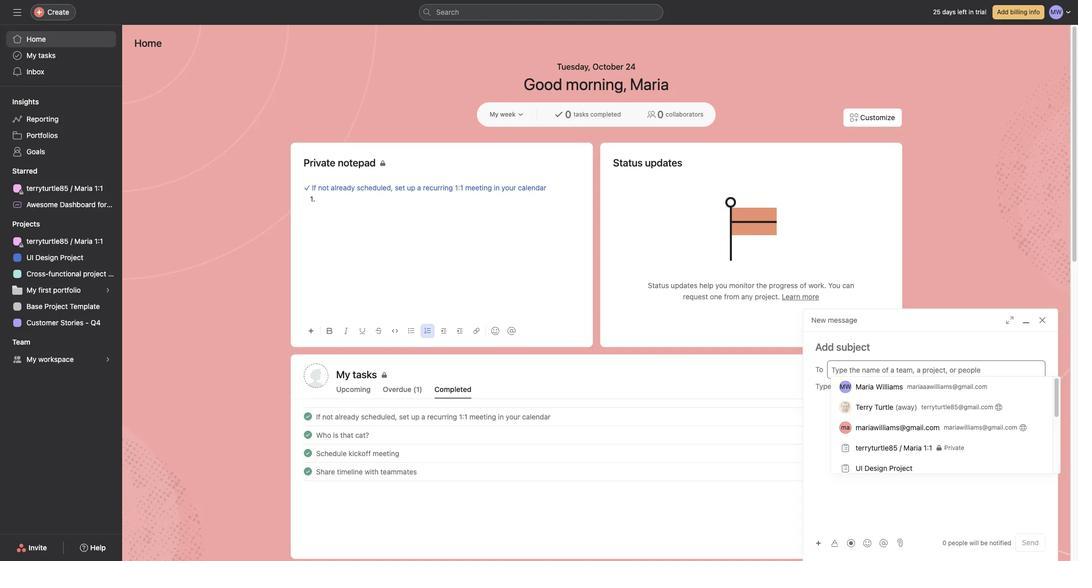 Task type: describe. For each thing, give the bounding box(es) containing it.
is
[[333, 431, 338, 439]]

first
[[38, 286, 51, 294]]

1 horizontal spatial tasks
[[574, 110, 589, 118]]

dialog containing new message
[[803, 309, 1058, 561]]

search
[[436, 8, 459, 16]]

see details, my workspace image
[[105, 356, 111, 363]]

0 for collaborators
[[658, 108, 664, 120]]

collaborators
[[666, 110, 704, 118]]

my tasks link
[[336, 368, 889, 382]]

completed image for who
[[302, 429, 314, 441]]

bold image
[[327, 328, 333, 334]]

that
[[340, 431, 353, 439]]

insights element
[[0, 93, 122, 162]]

oct for oct 20 – today
[[846, 468, 856, 475]]

✓ if not already scheduled, set up a recurring 1:1 meeting in your calendar document
[[304, 182, 580, 315]]

projects
[[12, 219, 40, 228]]

customize
[[861, 113, 895, 122]]

0 horizontal spatial at mention image
[[507, 327, 516, 335]]

set inside document
[[395, 183, 405, 192]]

left
[[958, 8, 967, 16]]

status updates help you monitor the progress of work. you can request one from any project.
[[648, 281, 855, 301]]

to
[[816, 365, 824, 373]]

1 vertical spatial project
[[60, 253, 83, 262]]

week
[[500, 110, 516, 118]]

who is that cat?
[[316, 431, 369, 439]]

overdue (1) button
[[383, 385, 422, 399]]

0 people will be notified
[[943, 539, 1012, 547]]

scheduled, inside ✓ if not already scheduled, set up a recurring 1:1 meeting in your calendar document
[[357, 183, 393, 192]]

25 days left in trial
[[933, 8, 987, 16]]

terryturtle85 / maria 1:1 link for dashboard
[[6, 180, 116, 197]]

19 for oct 19 – 20
[[869, 413, 875, 420]]

share
[[316, 467, 335, 476]]

morning,
[[566, 74, 627, 94]]

home inside global element
[[26, 35, 46, 43]]

progress
[[769, 281, 798, 290]]

calendar inside document
[[518, 183, 546, 192]]

0 horizontal spatial emoji image
[[491, 327, 499, 335]]

– for 20
[[877, 413, 881, 420]]

info
[[1029, 8, 1040, 16]]

1 vertical spatial meeting
[[469, 412, 496, 421]]

completed checkbox for schedule
[[302, 447, 314, 459]]

tuesday,
[[557, 62, 591, 71]]

projects button
[[0, 219, 40, 229]]

already inside document
[[331, 183, 355, 192]]

my for my tasks
[[26, 51, 36, 60]]

1 horizontal spatial 20
[[882, 413, 890, 420]]

1:1 inside starred element
[[95, 184, 103, 192]]

close image
[[1039, 316, 1047, 324]]

recurring inside document
[[423, 183, 453, 192]]

base project template link
[[6, 298, 116, 315]]

1 horizontal spatial home
[[134, 37, 162, 49]]

my for my first portfolio
[[26, 286, 36, 294]]

1 horizontal spatial emoji image
[[864, 539, 872, 547]]

1 vertical spatial calendar
[[522, 412, 550, 421]]

goals
[[26, 147, 45, 156]]

can
[[843, 281, 855, 290]]

terryturtle85 for design
[[26, 237, 68, 245]]

base
[[26, 302, 43, 311]]

1 vertical spatial a
[[421, 412, 425, 421]]

2 vertical spatial terryturtle85 / maria 1:1 link
[[816, 411, 887, 422]]

reporting link
[[6, 111, 116, 127]]

oct 19 – 20
[[856, 413, 890, 420]]

maria up oct 19
[[862, 412, 878, 420]]

0 for tasks completed
[[565, 108, 572, 120]]

italics image
[[343, 328, 349, 334]]

invite button
[[10, 539, 54, 557]]

(1)
[[413, 385, 422, 394]]

oct 19
[[871, 449, 890, 457]]

home link
[[6, 31, 116, 47]]

increase list indent image
[[457, 328, 463, 334]]

my tasks link
[[6, 47, 116, 64]]

1 vertical spatial your
[[506, 412, 520, 421]]

inbox link
[[6, 64, 116, 80]]

insert an object image for bold image
[[308, 328, 314, 334]]

insert an object image for record a video image at the bottom right
[[816, 540, 822, 546]]

customer stories - q4
[[26, 318, 101, 327]]

2 horizontal spatial 0
[[943, 539, 947, 547]]

starred element
[[0, 162, 149, 215]]

my for my workspace
[[26, 355, 36, 364]]

you
[[829, 281, 841, 290]]

notepad
[[338, 157, 376, 169]]

starred button
[[0, 166, 37, 176]]

stories
[[60, 318, 84, 327]]

awesome dashboard for new project link
[[6, 197, 149, 213]]

my for my week
[[490, 110, 499, 118]]

workspace
[[38, 355, 74, 364]]

help button
[[73, 539, 112, 557]]

schedule
[[316, 449, 347, 457]]

days
[[943, 8, 956, 16]]

add billing info button
[[993, 5, 1045, 19]]

ui design project
[[26, 253, 83, 262]]

my first portfolio
[[26, 286, 81, 294]]

you
[[716, 281, 728, 290]]

status updates
[[613, 157, 683, 169]]

request
[[683, 292, 708, 301]]

monitor
[[729, 281, 755, 290]]

projects element
[[0, 215, 122, 333]]

cross-functional project plan link
[[6, 266, 122, 282]]

billing
[[1011, 8, 1028, 16]]

schedule kickoff meeting
[[316, 449, 399, 457]]

create button
[[31, 4, 76, 20]]

my workspace link
[[6, 351, 116, 368]]

learn more link
[[782, 292, 819, 301]]

record a video image
[[847, 539, 855, 547]]

customize button
[[844, 108, 902, 127]]

help
[[90, 543, 106, 552]]

maria inside tuesday, october 24 good morning, maria
[[630, 74, 669, 94]]

completed checkbox for if
[[302, 410, 314, 423]]

new
[[109, 200, 123, 209]]

portfolios link
[[6, 127, 116, 144]]

✓
[[304, 183, 310, 192]]

project.
[[755, 292, 780, 301]]

for
[[98, 200, 107, 209]]

numbered list image
[[424, 328, 431, 334]]

awesome dashboard for new project
[[26, 200, 149, 209]]

bulleted list image
[[408, 328, 414, 334]]

tasks inside global element
[[38, 51, 56, 60]]

completed image for schedule
[[302, 447, 314, 459]]

cat?
[[355, 431, 369, 439]]

add billing info
[[997, 8, 1040, 16]]

oct 19 button
[[871, 449, 890, 457]]

terryturtle85 for dashboard
[[26, 184, 68, 192]]



Task type: locate. For each thing, give the bounding box(es) containing it.
completed checkbox for share
[[302, 465, 314, 478]]

who
[[316, 431, 331, 439]]

completed
[[435, 385, 472, 394]]

1 vertical spatial emoji image
[[864, 539, 872, 547]]

project
[[83, 269, 106, 278]]

1 vertical spatial already
[[335, 412, 359, 421]]

my left week
[[490, 110, 499, 118]]

0 vertical spatial 19
[[869, 413, 875, 420]]

0 horizontal spatial insert an object image
[[308, 328, 314, 334]]

send button
[[1016, 534, 1046, 552]]

emoji image right record a video image at the bottom right
[[864, 539, 872, 547]]

1 vertical spatial insert an object image
[[816, 540, 822, 546]]

starred
[[12, 167, 37, 175]]

at mention image
[[507, 327, 516, 335], [880, 539, 888, 547]]

ui
[[26, 253, 33, 262]]

add profile photo image
[[304, 364, 328, 388]]

insights button
[[0, 97, 39, 107]]

0 vertical spatial tasks
[[38, 51, 56, 60]]

2 vertical spatial terryturtle85 / maria 1:1
[[820, 412, 887, 420]]

already up that
[[335, 412, 359, 421]]

timeline
[[337, 467, 363, 476]]

q4
[[91, 318, 101, 327]]

19 up the today
[[883, 449, 890, 457]]

1 horizontal spatial insert an object image
[[816, 540, 822, 546]]

– up oct 19
[[877, 413, 881, 420]]

learn more
[[782, 292, 819, 301]]

project down my first portfolio
[[45, 302, 68, 311]]

decrease list indent image
[[441, 328, 447, 334]]

20 up oct 19
[[882, 413, 890, 420]]

my first portfolio link
[[6, 282, 116, 298]]

terryturtle85 / maria 1:1 for dashboard
[[26, 184, 103, 192]]

1 horizontal spatial 0
[[658, 108, 664, 120]]

1 vertical spatial 19
[[883, 449, 890, 457]]

terryturtle85 / maria 1:1 up oct 19
[[820, 412, 887, 420]]

0 horizontal spatial 0
[[565, 108, 572, 120]]

private
[[304, 157, 336, 169]]

maria inside "projects" element
[[74, 237, 93, 245]]

base project template
[[26, 302, 100, 311]]

0 vertical spatial 20
[[882, 413, 890, 420]]

trial
[[976, 8, 987, 16]]

1 vertical spatial toolbar
[[812, 535, 893, 550]]

completed checkbox left the who
[[302, 429, 314, 441]]

maria inside starred element
[[74, 184, 93, 192]]

terryturtle85 / maria 1:1 inside starred element
[[26, 184, 103, 192]]

0 left collaborators
[[658, 108, 664, 120]]

terryturtle85 / maria 1:1 link up oct 19
[[816, 411, 887, 422]]

1 completed checkbox from the top
[[302, 410, 314, 423]]

completed image left the schedule
[[302, 447, 314, 459]]

2 vertical spatial /
[[859, 412, 861, 420]]

project inside starred element
[[125, 200, 149, 209]]

underline image
[[359, 328, 365, 334]]

oct for oct 19 – 20
[[856, 413, 867, 420]]

completed image for share
[[302, 465, 314, 478]]

1 vertical spatial terryturtle85 / maria 1:1 link
[[6, 233, 116, 249]]

1 horizontal spatial a
[[421, 412, 425, 421]]

1 vertical spatial tasks
[[574, 110, 589, 118]]

25
[[933, 8, 941, 16]]

one
[[710, 292, 722, 301]]

1 horizontal spatial 19
[[883, 449, 890, 457]]

scheduled, down notepad
[[357, 183, 393, 192]]

3 completed checkbox from the top
[[302, 447, 314, 459]]

customer stories - q4 link
[[6, 315, 116, 331]]

0 vertical spatial calendar
[[518, 183, 546, 192]]

october
[[593, 62, 624, 71]]

0 vertical spatial scheduled,
[[357, 183, 393, 192]]

0 left tasks completed
[[565, 108, 572, 120]]

– left the today
[[867, 468, 871, 475]]

– for today
[[867, 468, 871, 475]]

1 vertical spatial –
[[867, 468, 871, 475]]

/ inside starred element
[[70, 184, 72, 192]]

0 vertical spatial your
[[501, 183, 516, 192]]

code image
[[392, 328, 398, 334]]

private notepad
[[304, 157, 376, 169]]

–
[[877, 413, 881, 420], [867, 468, 871, 475]]

cross-
[[26, 269, 49, 278]]

my week
[[490, 110, 516, 118]]

0 vertical spatial in
[[969, 8, 974, 16]]

completed image left the share
[[302, 465, 314, 478]]

teammates
[[380, 467, 417, 476]]

goals link
[[6, 144, 116, 160]]

tasks left completed
[[574, 110, 589, 118]]

terryturtle85 / maria 1:1 link for design
[[6, 233, 116, 249]]

2 vertical spatial in
[[498, 412, 504, 421]]

if up the who
[[316, 412, 320, 421]]

terryturtle85 / maria 1:1 link up dashboard
[[6, 180, 116, 197]]

completed checkbox for who
[[302, 429, 314, 441]]

my inside "projects" element
[[26, 286, 36, 294]]

1 completed image from the top
[[302, 410, 314, 423]]

completed image left the who
[[302, 429, 314, 441]]

0 vertical spatial project
[[125, 200, 149, 209]]

1 horizontal spatial at mention image
[[880, 539, 888, 547]]

meeting inside document
[[465, 183, 492, 192]]

of
[[800, 281, 807, 290]]

0 horizontal spatial tasks
[[38, 51, 56, 60]]

terryturtle85 inside "projects" element
[[26, 237, 68, 245]]

2 vertical spatial oct
[[846, 468, 856, 475]]

maria up ui design project link
[[74, 237, 93, 245]]

set
[[395, 183, 405, 192], [399, 412, 409, 421]]

1 completed image from the top
[[302, 447, 314, 459]]

1:1 inside ✓ if not already scheduled, set up a recurring 1:1 meeting in your calendar document
[[455, 183, 463, 192]]

0 vertical spatial /
[[70, 184, 72, 192]]

my left first
[[26, 286, 36, 294]]

global element
[[0, 25, 122, 86]]

insert an object image
[[308, 328, 314, 334], [816, 540, 822, 546]]

1 vertical spatial completed image
[[302, 465, 314, 478]]

0 vertical spatial meeting
[[465, 183, 492, 192]]

1 vertical spatial recurring
[[427, 412, 457, 421]]

team
[[12, 338, 30, 346]]

formatting image
[[831, 539, 839, 547]]

2 vertical spatial project
[[45, 302, 68, 311]]

0 vertical spatial at mention image
[[507, 327, 516, 335]]

in inside document
[[494, 183, 500, 192]]

Add subject text field
[[803, 340, 1058, 354]]

completed image for if
[[302, 410, 314, 423]]

tuesday, october 24 good morning, maria
[[524, 62, 669, 94]]

reporting
[[26, 115, 59, 123]]

emoji image
[[491, 327, 499, 335], [864, 539, 872, 547]]

scheduled, up cat?
[[361, 412, 397, 421]]

a inside document
[[417, 183, 421, 192]]

customer
[[26, 318, 59, 327]]

0 vertical spatial completed image
[[302, 447, 314, 459]]

upcoming
[[336, 385, 371, 394]]

0 horizontal spatial toolbar
[[304, 319, 580, 342]]

0 vertical spatial if
[[312, 183, 316, 192]]

my up inbox
[[26, 51, 36, 60]]

1 horizontal spatial toolbar
[[812, 535, 893, 550]]

not inside document
[[318, 183, 329, 192]]

terryturtle85 up awesome
[[26, 184, 68, 192]]

my inside global element
[[26, 51, 36, 60]]

0 vertical spatial terryturtle85
[[26, 184, 68, 192]]

0
[[565, 108, 572, 120], [658, 108, 664, 120], [943, 539, 947, 547]]

0 horizontal spatial a
[[417, 183, 421, 192]]

completed image
[[302, 447, 314, 459], [302, 465, 314, 478]]

learn
[[782, 292, 801, 301]]

dialog
[[803, 309, 1058, 561]]

at mention image right record a video image at the bottom right
[[880, 539, 888, 547]]

more
[[803, 292, 819, 301]]

✓ if not already scheduled, set up a recurring 1:1 meeting in your calendar link
[[304, 183, 546, 192]]

up inside document
[[407, 183, 415, 192]]

send
[[1022, 538, 1039, 547]]

search list box
[[419, 4, 663, 20]]

4 completed checkbox from the top
[[302, 465, 314, 478]]

my week button
[[485, 107, 528, 122]]

2 vertical spatial meeting
[[373, 449, 399, 457]]

link image
[[473, 328, 479, 334]]

1 vertical spatial not
[[322, 412, 333, 421]]

1:1 inside "projects" element
[[95, 237, 103, 245]]

completed checkbox left the schedule
[[302, 447, 314, 459]]

template
[[70, 302, 100, 311]]

the
[[757, 281, 767, 290]]

will
[[970, 539, 979, 547]]

completed checkbox down add profile photo
[[302, 410, 314, 423]]

not right ✓
[[318, 183, 329, 192]]

strikethrough image
[[376, 328, 382, 334]]

0 horizontal spatial 20
[[858, 468, 866, 475]]

oct
[[856, 413, 867, 420], [871, 449, 881, 457], [846, 468, 856, 475]]

my down team
[[26, 355, 36, 364]]

completed
[[591, 110, 621, 118]]

Type the name of a team, a project, or people text field
[[832, 364, 989, 376]]

0 vertical spatial terryturtle85 / maria 1:1
[[26, 184, 103, 192]]

overdue
[[383, 385, 412, 394]]

2 completed checkbox from the top
[[302, 429, 314, 441]]

insert an object image left bold image
[[308, 328, 314, 334]]

terryturtle85 / maria 1:1 inside "projects" element
[[26, 237, 103, 245]]

project right new on the top of the page
[[125, 200, 149, 209]]

emoji image right the link image
[[491, 327, 499, 335]]

1 horizontal spatial –
[[877, 413, 881, 420]]

19 for oct 19
[[883, 449, 890, 457]]

if not already scheduled, set up a recurring 1:1 meeting in your calendar
[[316, 412, 550, 421]]

completed image down add profile photo
[[302, 410, 314, 423]]

1 vertical spatial if
[[316, 412, 320, 421]]

0 vertical spatial terryturtle85 / maria 1:1 link
[[6, 180, 116, 197]]

1 vertical spatial 20
[[858, 468, 866, 475]]

1 vertical spatial set
[[399, 412, 409, 421]]

invite
[[29, 543, 47, 552]]

0 vertical spatial toolbar
[[304, 319, 580, 342]]

2 completed image from the top
[[302, 429, 314, 441]]

1 vertical spatial oct
[[871, 449, 881, 457]]

/ for dashboard
[[70, 184, 72, 192]]

my tasks
[[336, 369, 377, 380]]

see details, my first portfolio image
[[105, 287, 111, 293]]

my workspace
[[26, 355, 74, 364]]

1 vertical spatial up
[[411, 412, 419, 421]]

0 vertical spatial a
[[417, 183, 421, 192]]

terryturtle85 / maria 1:1 up ui design project link
[[26, 237, 103, 245]]

Completed checkbox
[[302, 410, 314, 423], [302, 429, 314, 441], [302, 447, 314, 459], [302, 465, 314, 478]]

2 vertical spatial terryturtle85
[[820, 412, 857, 420]]

search button
[[419, 4, 663, 20]]

0 horizontal spatial home
[[26, 35, 46, 43]]

maria down the 24
[[630, 74, 669, 94]]

my inside teams element
[[26, 355, 36, 364]]

help
[[700, 281, 714, 290]]

meeting
[[465, 183, 492, 192], [469, 412, 496, 421], [373, 449, 399, 457]]

if inside document
[[312, 183, 316, 192]]

terryturtle85 up the design
[[26, 237, 68, 245]]

0 vertical spatial insert an object image
[[308, 328, 314, 334]]

1 vertical spatial scheduled,
[[361, 412, 397, 421]]

-
[[85, 318, 89, 327]]

be
[[981, 539, 988, 547]]

1 vertical spatial completed image
[[302, 429, 314, 441]]

terryturtle85 / maria 1:1 up awesome dashboard for new project link
[[26, 184, 103, 192]]

terryturtle85 inside starred element
[[26, 184, 68, 192]]

not up the who
[[322, 412, 333, 421]]

0 horizontal spatial 19
[[869, 413, 875, 420]]

people
[[948, 539, 968, 547]]

0 vertical spatial recurring
[[423, 183, 453, 192]]

hide sidebar image
[[13, 8, 21, 16]]

my inside dropdown button
[[490, 110, 499, 118]]

at mention image right the link image
[[507, 327, 516, 335]]

work.
[[809, 281, 827, 290]]

create
[[47, 8, 69, 16]]

oct for oct 19
[[871, 449, 881, 457]]

in
[[969, 8, 974, 16], [494, 183, 500, 192], [498, 412, 504, 421]]

completed button
[[435, 385, 472, 399]]

0 vertical spatial –
[[877, 413, 881, 420]]

good
[[524, 74, 562, 94]]

0 vertical spatial emoji image
[[491, 327, 499, 335]]

1 vertical spatial at mention image
[[880, 539, 888, 547]]

not
[[318, 183, 329, 192], [322, 412, 333, 421]]

design
[[35, 253, 58, 262]]

if right ✓
[[312, 183, 316, 192]]

20 left the today
[[858, 468, 866, 475]]

oct 20 – today
[[846, 468, 890, 475]]

already down private notepad at the top of page
[[331, 183, 355, 192]]

share timeline with teammates
[[316, 467, 417, 476]]

terryturtle85 / maria 1:1 link up the ui design project
[[6, 233, 116, 249]]

with
[[365, 467, 378, 476]]

0 vertical spatial oct
[[856, 413, 867, 420]]

your inside document
[[501, 183, 516, 192]]

1 vertical spatial terryturtle85
[[26, 237, 68, 245]]

completed image
[[302, 410, 314, 423], [302, 429, 314, 441]]

0 left people
[[943, 539, 947, 547]]

tasks up inbox
[[38, 51, 56, 60]]

recurring
[[423, 183, 453, 192], [427, 412, 457, 421]]

status
[[648, 281, 669, 290]]

teams element
[[0, 333, 122, 370]]

1 vertical spatial in
[[494, 183, 500, 192]]

2 completed image from the top
[[302, 465, 314, 478]]

terryturtle85 / maria 1:1 link inside starred element
[[6, 180, 116, 197]]

kickoff
[[348, 449, 371, 457]]

minimize image
[[1022, 316, 1031, 324]]

✓ if not already scheduled, set up a recurring 1:1 meeting in your calendar
[[304, 183, 546, 192]]

team button
[[0, 337, 30, 347]]

maria up awesome dashboard for new project
[[74, 184, 93, 192]]

terryturtle85 / maria 1:1 for design
[[26, 237, 103, 245]]

0 vertical spatial up
[[407, 183, 415, 192]]

0 vertical spatial completed image
[[302, 410, 314, 423]]

toolbar
[[304, 319, 580, 342], [812, 535, 893, 550]]

1 vertical spatial /
[[70, 237, 72, 245]]

insert an object image left formatting icon
[[816, 540, 822, 546]]

1 vertical spatial terryturtle85 / maria 1:1
[[26, 237, 103, 245]]

overdue (1)
[[383, 385, 422, 394]]

0 vertical spatial set
[[395, 183, 405, 192]]

tasks
[[38, 51, 56, 60], [574, 110, 589, 118]]

home
[[26, 35, 46, 43], [134, 37, 162, 49]]

/
[[70, 184, 72, 192], [70, 237, 72, 245], [859, 412, 861, 420]]

cross-functional project plan
[[26, 269, 122, 278]]

0 vertical spatial already
[[331, 183, 355, 192]]

19 up oct 19
[[869, 413, 875, 420]]

a
[[417, 183, 421, 192], [421, 412, 425, 421]]

any
[[742, 292, 753, 301]]

portfolio
[[53, 286, 81, 294]]

0 horizontal spatial –
[[867, 468, 871, 475]]

terryturtle85 down to
[[820, 412, 857, 420]]

project up cross-functional project plan
[[60, 253, 83, 262]]

plan
[[108, 269, 122, 278]]

completed checkbox left the share
[[302, 465, 314, 478]]

my
[[26, 51, 36, 60], [490, 110, 499, 118], [26, 286, 36, 294], [26, 355, 36, 364]]

upcoming button
[[336, 385, 371, 399]]

0 vertical spatial not
[[318, 183, 329, 192]]

expand popout to full screen image
[[1006, 316, 1014, 324]]

/ for design
[[70, 237, 72, 245]]

awesome
[[26, 200, 58, 209]]

/ inside "projects" element
[[70, 237, 72, 245]]



Task type: vqa. For each thing, say whether or not it's contained in the screenshot.
Add to starred image
no



